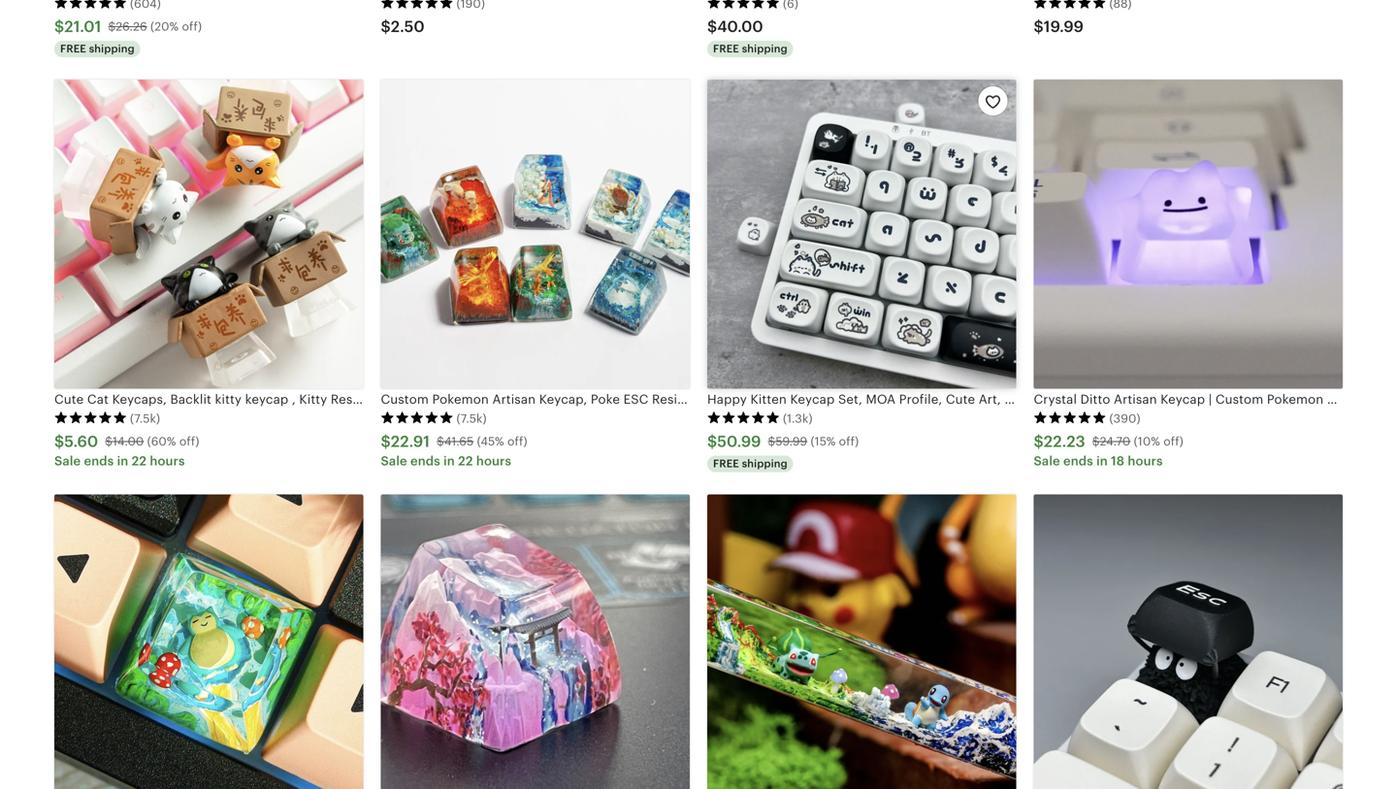 Task type: describe. For each thing, give the bounding box(es) containing it.
pokemon
[[1267, 392, 1324, 407]]

happy
[[707, 392, 747, 407]]

(45%
[[477, 435, 504, 448]]

cute
[[946, 392, 976, 407]]

artisan
[[1114, 392, 1158, 407]]

1 keycap from the left
[[790, 392, 835, 407]]

dye-
[[1141, 392, 1169, 407]]

$ 22.23 $ 24.70 (10% off) sale ends in 18 hours
[[1034, 433, 1184, 468]]

5 out of 5 stars image down crystal
[[1034, 411, 1107, 425]]

shipping for 50.99
[[742, 458, 788, 470]]

$ 5.60 $ 14.00 (60% off) sale ends in 22 hours
[[54, 433, 199, 468]]

hours for 5.60
[[150, 454, 185, 468]]

snorlax sleeping pokemon keycap custom pokemon resin keycap snorlax artisan pokemon keycap esc pokemon keycap graduation gift for boyfriend image
[[54, 495, 363, 789]]

pbt,
[[1005, 392, 1030, 407]]

shipping for 21.01
[[89, 43, 135, 55]]

set,
[[838, 392, 863, 407]]

crystal ditto artisan keycap | custom pokemon keycap for rgb keyboard image
[[1034, 80, 1343, 389]]

cherry
[[1034, 392, 1075, 407]]

2 keycap from the left
[[1161, 392, 1206, 407]]

off) for 50.99
[[839, 435, 859, 448]]

art,
[[979, 392, 1001, 407]]

happy kitten keycap set, moa profile, cute art, pbt, cherry mx stem, dye-sub legends
[[707, 392, 1249, 407]]

in for 22.23
[[1097, 454, 1108, 468]]

22 for 22.91
[[458, 454, 473, 468]]

(15%
[[811, 435, 836, 448]]

crystal
[[1034, 392, 1077, 407]]

(10%
[[1134, 435, 1161, 448]]

$ 21.01 $ 26.26 (20% off) free shipping
[[54, 18, 202, 55]]

(390)
[[1110, 412, 1141, 425]]

$ 50.99 $ 59.99 (15% off) free shipping
[[707, 433, 859, 470]]

18
[[1111, 454, 1125, 468]]

(20%
[[150, 20, 179, 33]]

free for 21.01
[[60, 43, 86, 55]]

sale for 22.23
[[1034, 454, 1061, 468]]

(1.3k)
[[783, 412, 813, 425]]

cute cat keycaps, backlit kitty keycap , kitty resin artisan keycap for mechanical keyboard, kitten in box keycap, cute kitty keycap, gifts image
[[54, 80, 363, 389]]

$ 40.00 free shipping
[[707, 18, 788, 55]]

for
[[1376, 392, 1393, 407]]

profile,
[[899, 392, 943, 407]]

torii gate artisan keycap, japanese keycaps, artisan resin keycap, torii gate custom keycaps, cherry mx keycaps, mechanical keyboard image
[[381, 495, 690, 789]]

moa
[[866, 392, 896, 407]]

(7.5k) for 5.60
[[130, 412, 160, 425]]

custom pokemon spacebar keycap, pokemon artisan keycap, custom pokemon keycaps, anime keycap, cute keycaps, unique gift for him image
[[707, 495, 1017, 789]]

5.60
[[64, 433, 98, 450]]

sale for 5.60
[[54, 454, 81, 468]]

5 out of 5 stars image up 40.00
[[707, 0, 780, 10]]

(7.5k) for 22.91
[[457, 412, 487, 425]]

5 out of 5 stars image up 21.01
[[54, 0, 127, 10]]

hours for 22.23
[[1128, 454, 1163, 468]]

$ 2.50
[[381, 18, 425, 35]]

off) for 22.91
[[508, 435, 528, 448]]

happy kitten keycap set, moa profile, cute art, pbt, cherry mx stem, dye-sub legends image
[[707, 80, 1017, 389]]

$ inside $ 40.00 free shipping
[[707, 18, 717, 35]]



Task type: locate. For each thing, give the bounding box(es) containing it.
3 keycap from the left
[[1328, 392, 1372, 407]]

free
[[60, 43, 86, 55], [713, 43, 739, 55], [713, 458, 739, 470]]

2 horizontal spatial ends
[[1064, 454, 1094, 468]]

0 horizontal spatial sale
[[54, 454, 81, 468]]

shipping down 50.99
[[742, 458, 788, 470]]

24.70
[[1100, 435, 1131, 448]]

22 down 14.00
[[132, 454, 147, 468]]

hours for 22.91
[[476, 454, 511, 468]]

shipping
[[89, 43, 135, 55], [742, 43, 788, 55], [742, 458, 788, 470]]

shipping inside $ 50.99 $ 59.99 (15% off) free shipping
[[742, 458, 788, 470]]

ends down 5.60 at the left bottom of the page
[[84, 454, 114, 468]]

1 ends from the left
[[84, 454, 114, 468]]

1 horizontal spatial keycap
[[1161, 392, 1206, 407]]

hours inside $ 22.23 $ 24.70 (10% off) sale ends in 18 hours
[[1128, 454, 1163, 468]]

22 inside $ 22.91 $ 41.65 (45% off) sale ends in 22 hours
[[458, 454, 473, 468]]

26.26
[[116, 20, 147, 33]]

2 horizontal spatial in
[[1097, 454, 1108, 468]]

r
[[1396, 392, 1398, 407]]

kitten
[[751, 392, 787, 407]]

off) right (10%
[[1164, 435, 1184, 448]]

$
[[54, 18, 64, 35], [381, 18, 391, 35], [707, 18, 717, 35], [1034, 18, 1044, 35], [108, 20, 116, 33], [54, 433, 64, 450], [381, 433, 391, 450], [707, 433, 717, 450], [1034, 433, 1044, 450], [105, 435, 113, 448], [437, 435, 444, 448], [768, 435, 776, 448], [1093, 435, 1100, 448]]

free down 40.00
[[713, 43, 739, 55]]

legends
[[1196, 392, 1249, 407]]

ends for 22.91
[[411, 454, 440, 468]]

21.01
[[64, 18, 101, 35]]

hours down (10%
[[1128, 454, 1163, 468]]

in down "41.65"
[[444, 454, 455, 468]]

|
[[1209, 392, 1212, 407]]

sale for 22.91
[[381, 454, 407, 468]]

sub
[[1169, 392, 1193, 407]]

0 horizontal spatial in
[[117, 454, 128, 468]]

3 in from the left
[[1097, 454, 1108, 468]]

2 22 from the left
[[458, 454, 473, 468]]

free inside $ 50.99 $ 59.99 (15% off) free shipping
[[713, 458, 739, 470]]

in inside $ 22.91 $ 41.65 (45% off) sale ends in 22 hours
[[444, 454, 455, 468]]

off) inside $ 50.99 $ 59.99 (15% off) free shipping
[[839, 435, 859, 448]]

free down 21.01
[[60, 43, 86, 55]]

59.99
[[776, 435, 808, 448]]

(60%
[[147, 435, 176, 448]]

hours down (45%
[[476, 454, 511, 468]]

ends
[[84, 454, 114, 468], [411, 454, 440, 468], [1064, 454, 1094, 468]]

keyboard gremlin esc artisan keycap for mx style keyboards image
[[1034, 495, 1343, 789]]

off) inside $ 21.01 $ 26.26 (20% off) free shipping
[[182, 20, 202, 33]]

ends down "22.91"
[[411, 454, 440, 468]]

(7.5k) up "41.65"
[[457, 412, 487, 425]]

2 in from the left
[[444, 454, 455, 468]]

off) right the (60%
[[179, 435, 199, 448]]

sale inside $ 22.23 $ 24.70 (10% off) sale ends in 18 hours
[[1034, 454, 1061, 468]]

2 horizontal spatial sale
[[1034, 454, 1061, 468]]

ends inside $ 22.91 $ 41.65 (45% off) sale ends in 22 hours
[[411, 454, 440, 468]]

mx
[[1079, 392, 1098, 407]]

3 sale from the left
[[1034, 454, 1061, 468]]

in left 18
[[1097, 454, 1108, 468]]

off) right (45%
[[508, 435, 528, 448]]

22 down "41.65"
[[458, 454, 473, 468]]

sale down "22.91"
[[381, 454, 407, 468]]

keycap left |
[[1161, 392, 1206, 407]]

crystal ditto artisan keycap | custom pokemon keycap for r
[[1034, 392, 1398, 407]]

sale down 22.23
[[1034, 454, 1061, 468]]

1 horizontal spatial sale
[[381, 454, 407, 468]]

off) right (20%
[[182, 20, 202, 33]]

2 horizontal spatial hours
[[1128, 454, 1163, 468]]

sale
[[54, 454, 81, 468], [381, 454, 407, 468], [1034, 454, 1061, 468]]

1 hours from the left
[[150, 454, 185, 468]]

free for 50.99
[[713, 458, 739, 470]]

off) inside "$ 5.60 $ 14.00 (60% off) sale ends in 22 hours"
[[179, 435, 199, 448]]

41.65
[[444, 435, 474, 448]]

2.50
[[391, 18, 425, 35]]

hours down the (60%
[[150, 454, 185, 468]]

ditto
[[1081, 392, 1111, 407]]

ends for 22.23
[[1064, 454, 1094, 468]]

1 (7.5k) from the left
[[130, 412, 160, 425]]

0 horizontal spatial keycap
[[790, 392, 835, 407]]

sale inside $ 22.91 $ 41.65 (45% off) sale ends in 22 hours
[[381, 454, 407, 468]]

$ 22.91 $ 41.65 (45% off) sale ends in 22 hours
[[381, 433, 528, 468]]

(7.5k)
[[130, 412, 160, 425], [457, 412, 487, 425]]

50.99
[[717, 433, 761, 450]]

1 horizontal spatial 22
[[458, 454, 473, 468]]

2 sale from the left
[[381, 454, 407, 468]]

free inside $ 21.01 $ 26.26 (20% off) free shipping
[[60, 43, 86, 55]]

14.00
[[113, 435, 144, 448]]

in inside $ 22.23 $ 24.70 (10% off) sale ends in 18 hours
[[1097, 454, 1108, 468]]

ends inside $ 22.23 $ 24.70 (10% off) sale ends in 18 hours
[[1064, 454, 1094, 468]]

keycap up '(1.3k)'
[[790, 392, 835, 407]]

0 horizontal spatial hours
[[150, 454, 185, 468]]

22.91
[[391, 433, 430, 450]]

1 horizontal spatial in
[[444, 454, 455, 468]]

sale down 5.60 at the left bottom of the page
[[54, 454, 81, 468]]

off) inside $ 22.23 $ 24.70 (10% off) sale ends in 18 hours
[[1164, 435, 1184, 448]]

in down 14.00
[[117, 454, 128, 468]]

in for 5.60
[[117, 454, 128, 468]]

0 horizontal spatial (7.5k)
[[130, 412, 160, 425]]

5 out of 5 stars image up "22.91"
[[381, 411, 454, 425]]

sale inside "$ 5.60 $ 14.00 (60% off) sale ends in 22 hours"
[[54, 454, 81, 468]]

5 out of 5 stars image up 2.50
[[381, 0, 454, 10]]

hours inside $ 22.91 $ 41.65 (45% off) sale ends in 22 hours
[[476, 454, 511, 468]]

3 ends from the left
[[1064, 454, 1094, 468]]

$ 19.99
[[1034, 18, 1084, 35]]

2 horizontal spatial keycap
[[1328, 392, 1372, 407]]

ends down 22.23
[[1064, 454, 1094, 468]]

free inside $ 40.00 free shipping
[[713, 43, 739, 55]]

1 horizontal spatial (7.5k)
[[457, 412, 487, 425]]

shipping inside $ 40.00 free shipping
[[742, 43, 788, 55]]

1 in from the left
[[117, 454, 128, 468]]

22
[[132, 454, 147, 468], [458, 454, 473, 468]]

22 for 5.60
[[132, 454, 147, 468]]

1 horizontal spatial ends
[[411, 454, 440, 468]]

3 hours from the left
[[1128, 454, 1163, 468]]

in inside "$ 5.60 $ 14.00 (60% off) sale ends in 22 hours"
[[117, 454, 128, 468]]

22.23
[[1044, 433, 1086, 450]]

free down 50.99
[[713, 458, 739, 470]]

5 out of 5 stars image
[[54, 0, 127, 10], [381, 0, 454, 10], [707, 0, 780, 10], [1034, 0, 1107, 10], [54, 411, 127, 425], [381, 411, 454, 425], [707, 411, 780, 425], [1034, 411, 1107, 425]]

in for 22.91
[[444, 454, 455, 468]]

custom
[[1216, 392, 1264, 407]]

off) for 5.60
[[179, 435, 199, 448]]

1 sale from the left
[[54, 454, 81, 468]]

5 out of 5 stars image up 5.60 at the left bottom of the page
[[54, 411, 127, 425]]

shipping inside $ 21.01 $ 26.26 (20% off) free shipping
[[89, 43, 135, 55]]

19.99
[[1044, 18, 1084, 35]]

stem,
[[1102, 392, 1138, 407]]

1 horizontal spatial hours
[[476, 454, 511, 468]]

2 hours from the left
[[476, 454, 511, 468]]

0 horizontal spatial 22
[[132, 454, 147, 468]]

off) for 21.01
[[182, 20, 202, 33]]

2 ends from the left
[[411, 454, 440, 468]]

shipping down 26.26
[[89, 43, 135, 55]]

ends inside "$ 5.60 $ 14.00 (60% off) sale ends in 22 hours"
[[84, 454, 114, 468]]

keycap
[[790, 392, 835, 407], [1161, 392, 1206, 407], [1328, 392, 1372, 407]]

custom pokemon artisan keycap, poke esc resin keycap, pokemon spacebar resin handmade keycap, pokemon character custom keycap | gift for dad image
[[381, 80, 690, 389]]

(7.5k) up the (60%
[[130, 412, 160, 425]]

off) right (15%
[[839, 435, 859, 448]]

shipping down 40.00
[[742, 43, 788, 55]]

off)
[[182, 20, 202, 33], [179, 435, 199, 448], [508, 435, 528, 448], [839, 435, 859, 448], [1164, 435, 1184, 448]]

off) inside $ 22.91 $ 41.65 (45% off) sale ends in 22 hours
[[508, 435, 528, 448]]

22 inside "$ 5.60 $ 14.00 (60% off) sale ends in 22 hours"
[[132, 454, 147, 468]]

0 horizontal spatial ends
[[84, 454, 114, 468]]

2 (7.5k) from the left
[[457, 412, 487, 425]]

hours
[[150, 454, 185, 468], [476, 454, 511, 468], [1128, 454, 1163, 468]]

hours inside "$ 5.60 $ 14.00 (60% off) sale ends in 22 hours"
[[150, 454, 185, 468]]

off) for 22.23
[[1164, 435, 1184, 448]]

1 22 from the left
[[132, 454, 147, 468]]

5 out of 5 stars image up 50.99
[[707, 411, 780, 425]]

in
[[117, 454, 128, 468], [444, 454, 455, 468], [1097, 454, 1108, 468]]

keycap left "for"
[[1328, 392, 1372, 407]]

5 out of 5 stars image up the 19.99 on the right top of page
[[1034, 0, 1107, 10]]

ends for 5.60
[[84, 454, 114, 468]]

40.00
[[717, 18, 764, 35]]



Task type: vqa. For each thing, say whether or not it's contained in the screenshot.
first (7.5k) from the right
yes



